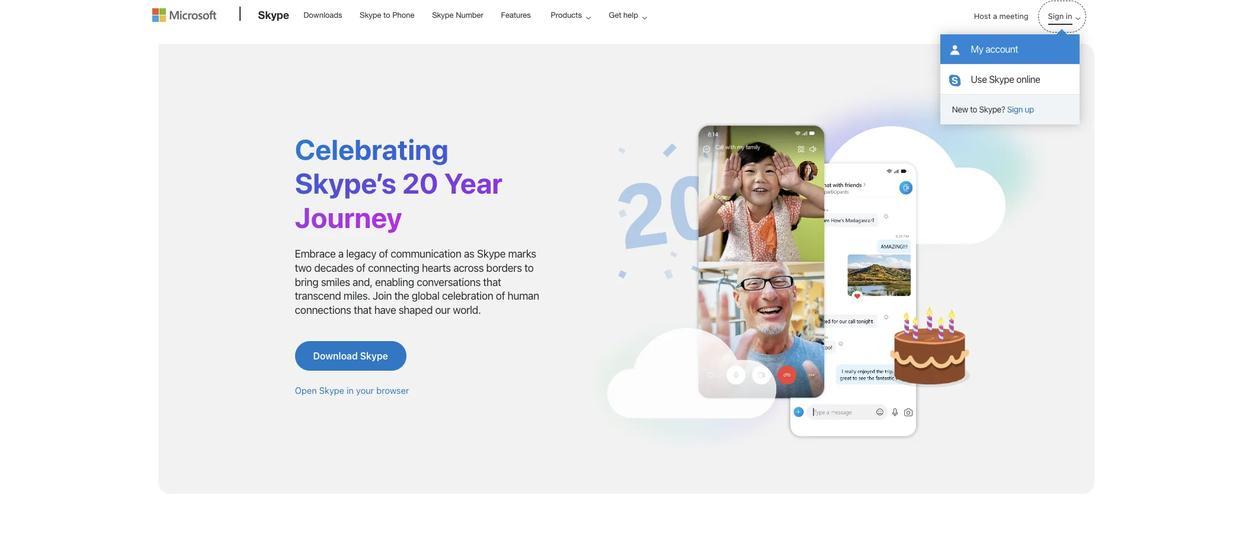 Task type: describe. For each thing, give the bounding box(es) containing it.
account
[[986, 44, 1019, 55]]

smiles
[[321, 276, 350, 288]]

new to skype? sign up
[[952, 104, 1034, 114]]

online
[[1017, 74, 1041, 85]]

1 horizontal spatial sign
[[1048, 11, 1064, 21]]

shaped
[[399, 304, 433, 317]]

products
[[551, 11, 582, 20]]

use skype online
[[971, 74, 1041, 85]]

meeting
[[1000, 11, 1029, 21]]

miles.
[[344, 290, 370, 303]]

download skype link
[[295, 342, 407, 371]]

hearts
[[422, 262, 451, 274]]

across
[[454, 262, 484, 274]]

as
[[464, 248, 475, 260]]

phone
[[393, 11, 415, 20]]

skype to phone
[[360, 11, 415, 20]]

downloads link
[[298, 1, 348, 29]]

1 vertical spatial sign
[[1007, 104, 1023, 114]]

use skype online link
[[940, 65, 1080, 94]]

human
[[508, 290, 539, 303]]

celebration
[[442, 290, 493, 303]]

skype left downloads "link"
[[258, 8, 289, 21]]

open skype in your browser
[[295, 386, 409, 396]]

skype link
[[252, 1, 295, 33]]

get
[[609, 11, 622, 20]]

celebrating
[[295, 133, 449, 166]]

enabling
[[375, 276, 414, 288]]

our
[[435, 304, 451, 317]]

new
[[952, 104, 968, 114]]

menu bar containing my account
[[152, 1, 1101, 124]]

embrace a legacy of communication as skype marks two decades of connecting hearts across borders to bring smiles and, enabling conversations that transcend miles. join the global celebration of human connections that have shaped our world.
[[295, 248, 539, 317]]

0 horizontal spatial of
[[356, 262, 366, 274]]

microsoft image
[[152, 8, 216, 22]]

skype right "open" in the bottom left of the page
[[319, 386, 344, 396]]

and,
[[353, 276, 373, 288]]

my account link
[[940, 34, 1080, 64]]

up
[[1025, 104, 1034, 114]]

celebrating skype's 20 year journey
[[295, 133, 503, 234]]

sign in link
[[1039, 1, 1086, 32]]

20
[[402, 167, 439, 200]]

my
[[971, 44, 984, 55]]

year
[[444, 167, 503, 200]]

host a meeting link
[[965, 1, 1038, 32]]

global
[[412, 290, 440, 303]]

skype to phone link
[[355, 1, 420, 29]]

download
[[313, 351, 358, 362]]

communication
[[391, 248, 462, 260]]

world.
[[453, 304, 481, 317]]

0 vertical spatial of
[[379, 248, 388, 260]]

conversations
[[417, 276, 481, 288]]

browser
[[377, 386, 409, 396]]

my account
[[971, 44, 1019, 55]]

arrow down image
[[1071, 11, 1086, 25]]

0 horizontal spatial that
[[354, 304, 372, 317]]

features link
[[496, 1, 536, 29]]

decades
[[314, 262, 354, 274]]

journey
[[295, 201, 402, 234]]



Task type: locate. For each thing, give the bounding box(es) containing it.
to right 'new'
[[970, 104, 978, 114]]

in right meeting
[[1066, 11, 1073, 21]]

of left human
[[496, 290, 505, 303]]

1 vertical spatial that
[[354, 304, 372, 317]]

two
[[295, 262, 312, 274]]

0 horizontal spatial in
[[347, 386, 354, 396]]

sign left arrow down icon
[[1048, 11, 1064, 21]]

2 horizontal spatial of
[[496, 290, 505, 303]]

borders
[[486, 262, 522, 274]]

skype?
[[979, 104, 1006, 114]]

transcend
[[295, 290, 341, 303]]

in
[[1066, 11, 1073, 21], [347, 386, 354, 396]]

0 vertical spatial that
[[483, 276, 501, 288]]

downloads
[[304, 11, 342, 20]]

in left your
[[347, 386, 354, 396]]

0 horizontal spatial a
[[338, 248, 344, 260]]

open
[[295, 386, 317, 396]]

1 vertical spatial in
[[347, 386, 354, 396]]

skype image
[[949, 75, 961, 87]]

legacy
[[346, 248, 376, 260]]

to down marks
[[525, 262, 534, 274]]

have
[[374, 304, 396, 317]]

0 vertical spatial a
[[993, 11, 998, 21]]

open skype in your browser link
[[295, 386, 409, 396]]

use
[[971, 74, 987, 85]]

connecting
[[368, 262, 420, 274]]

1 horizontal spatial to
[[525, 262, 534, 274]]

features
[[501, 11, 531, 20]]

sign in
[[1048, 11, 1073, 21]]

1 horizontal spatial that
[[483, 276, 501, 288]]

to for phone
[[384, 11, 390, 20]]

a up decades
[[338, 248, 344, 260]]

1 horizontal spatial a
[[993, 11, 998, 21]]

1 vertical spatial of
[[356, 262, 366, 274]]

1 vertical spatial to
[[970, 104, 978, 114]]

a for host
[[993, 11, 998, 21]]

get help
[[609, 11, 638, 20]]

of down the legacy
[[356, 262, 366, 274]]

user image
[[949, 44, 961, 56]]

skype left number
[[432, 11, 454, 20]]

host
[[974, 11, 991, 21]]

1 vertical spatial a
[[338, 248, 344, 260]]

to inside embrace a legacy of communication as skype marks two decades of connecting hearts across borders to bring smiles and, enabling conversations that transcend miles. join the global celebration of human connections that have shaped our world.
[[525, 262, 534, 274]]

embrace
[[295, 248, 336, 260]]

0 vertical spatial in
[[1066, 11, 1073, 21]]

0 vertical spatial to
[[384, 11, 390, 20]]

2 vertical spatial to
[[525, 262, 534, 274]]

number
[[456, 11, 484, 20]]

skype number
[[432, 11, 484, 20]]

skype inside 'link'
[[360, 351, 388, 362]]

marks
[[508, 248, 536, 260]]

skype right use
[[989, 74, 1015, 85]]

skype's
[[295, 167, 397, 200]]

2 vertical spatial of
[[496, 290, 505, 303]]

join
[[373, 290, 392, 303]]

0 vertical spatial sign
[[1048, 11, 1064, 21]]

menu containing my account
[[940, 34, 1080, 124]]

a for embrace
[[338, 248, 344, 260]]

0 horizontal spatial to
[[384, 11, 390, 20]]

to for skype?
[[970, 104, 978, 114]]

to left phone
[[384, 11, 390, 20]]

of up connecting
[[379, 248, 388, 260]]

great video calling with skype image
[[579, 79, 1059, 458]]

the
[[394, 290, 409, 303]]

sign left up
[[1007, 104, 1023, 114]]

connections
[[295, 304, 351, 317]]

products button
[[541, 1, 600, 30]]

a right host
[[993, 11, 998, 21]]

get help button
[[599, 1, 657, 30]]

a
[[993, 11, 998, 21], [338, 248, 344, 260]]

a inside embrace a legacy of communication as skype marks two decades of connecting hearts across borders to bring smiles and, enabling conversations that transcend miles. join the global celebration of human connections that have shaped our world.
[[338, 248, 344, 260]]

skype inside menu
[[989, 74, 1015, 85]]

menu bar
[[152, 1, 1101, 124]]

1 horizontal spatial of
[[379, 248, 388, 260]]

help
[[624, 11, 638, 20]]

that
[[483, 276, 501, 288], [354, 304, 372, 317]]

sign
[[1048, 11, 1064, 21], [1007, 104, 1023, 114]]

menu
[[940, 34, 1080, 124]]

skype up borders
[[477, 248, 506, 260]]

to
[[384, 11, 390, 20], [970, 104, 978, 114], [525, 262, 534, 274]]

that down borders
[[483, 276, 501, 288]]

bring
[[295, 276, 319, 288]]

skype left phone
[[360, 11, 381, 20]]

of
[[379, 248, 388, 260], [356, 262, 366, 274], [496, 290, 505, 303]]

host a meeting
[[974, 11, 1029, 21]]

skype
[[258, 8, 289, 21], [360, 11, 381, 20], [432, 11, 454, 20], [989, 74, 1015, 85], [477, 248, 506, 260], [360, 351, 388, 362], [319, 386, 344, 396]]

your
[[356, 386, 374, 396]]

skype inside embrace a legacy of communication as skype marks two decades of connecting hearts across borders to bring smiles and, enabling conversations that transcend miles. join the global celebration of human connections that have shaped our world.
[[477, 248, 506, 260]]

that down miles.
[[354, 304, 372, 317]]

1 horizontal spatial in
[[1066, 11, 1073, 21]]

skype number link
[[427, 1, 489, 29]]

skype up your
[[360, 351, 388, 362]]

2 horizontal spatial to
[[970, 104, 978, 114]]

0 horizontal spatial sign
[[1007, 104, 1023, 114]]

download skype
[[313, 351, 388, 362]]



Task type: vqa. For each thing, say whether or not it's contained in the screenshot.
DECADES
yes



